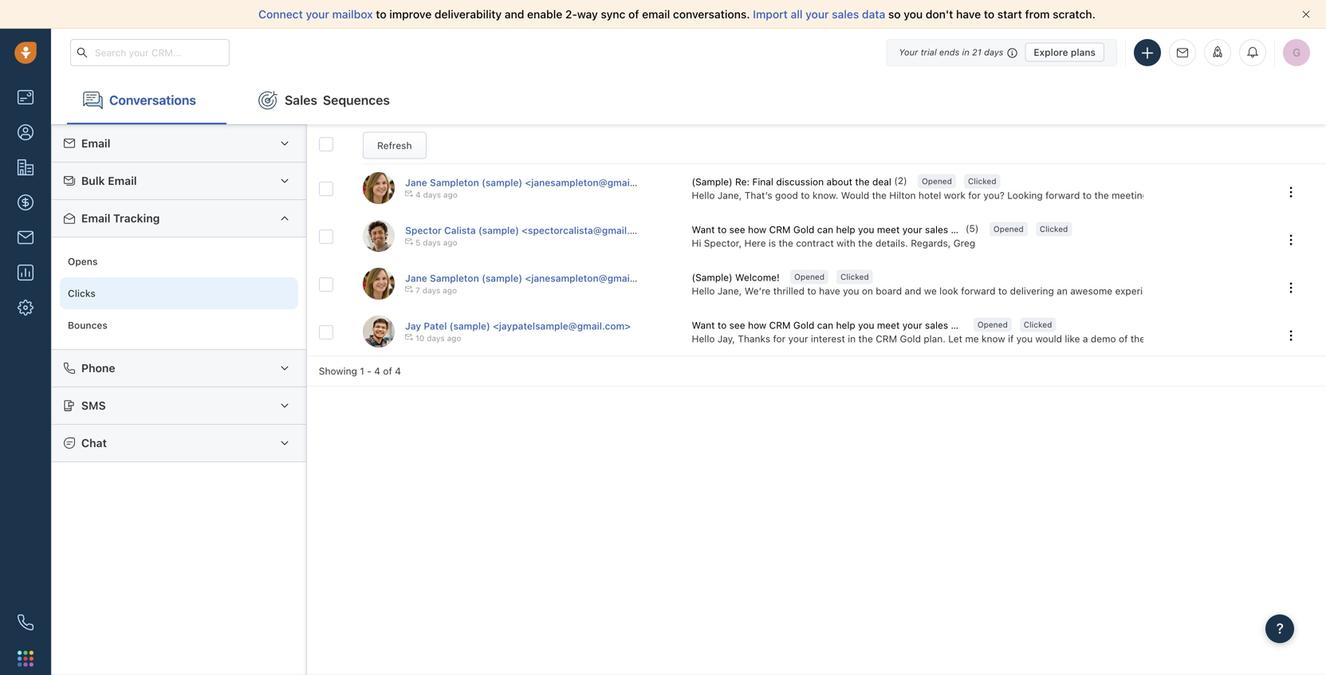 Task type: locate. For each thing, give the bounding box(es) containing it.
1 vertical spatial crm
[[770, 320, 791, 331]]

2 jane from the top
[[405, 273, 427, 284]]

1 vertical spatial jane
[[405, 273, 427, 284]]

1 vertical spatial sales
[[926, 224, 949, 235]]

7
[[416, 286, 420, 295]]

(sample) re: final discussion about the deal button
[[692, 175, 895, 189]]

hotel
[[919, 190, 942, 201]]

1 want to see how crm gold can help you meet your sales goals? link from the top
[[692, 223, 981, 237]]

0 vertical spatial goals?
[[951, 224, 981, 235]]

2 vertical spatial hello
[[692, 334, 715, 345]]

greg right meeting.
[[1154, 190, 1176, 201]]

the left meeting.
[[1095, 190, 1110, 201]]

jane, down re:
[[718, 190, 742, 201]]

(sample) up 10 days ago
[[450, 321, 491, 332]]

1 vertical spatial <janesampleton@gmail.com>
[[525, 273, 661, 284]]

sampleton for (sample) re: final discussion about the deal
[[430, 177, 479, 188]]

your
[[899, 47, 919, 57]]

0 vertical spatial outgoing image
[[405, 286, 413, 294]]

meet up details.
[[877, 224, 900, 235]]

from
[[1026, 8, 1050, 21]]

1 want from the top
[[692, 224, 715, 235]]

1 horizontal spatial if
[[1314, 286, 1320, 297]]

of
[[629, 8, 639, 21], [1227, 286, 1236, 297], [1119, 334, 1129, 345], [383, 366, 392, 377]]

opened
[[922, 177, 953, 186], [994, 225, 1024, 234], [795, 273, 825, 282], [978, 320, 1008, 330]]

of left time
[[1227, 286, 1236, 297]]

you left would
[[1017, 334, 1033, 345]]

(sample) for 10 days ago
[[450, 321, 491, 332]]

board
[[876, 286, 902, 297]]

2 vertical spatial sales
[[926, 320, 949, 331]]

jane up 7 on the top
[[405, 273, 427, 284]]

jane for (sample) welcome!
[[405, 273, 427, 284]]

outgoing image left 7 on the top
[[405, 286, 413, 294]]

0 vertical spatial jane sampleton (sample) <janesampleton@gmail.com> link
[[405, 177, 661, 188]]

10
[[416, 334, 425, 343]]

discussion
[[777, 176, 824, 187]]

(sample) for 7 days ago
[[482, 273, 523, 284]]

if
[[1314, 286, 1320, 297], [1009, 334, 1014, 345]]

help left expedite
[[1198, 334, 1218, 345]]

1 want to see how crm gold can help you meet your sales goals? button from the top
[[692, 223, 981, 237]]

plan.
[[924, 334, 946, 345]]

the right 'interest'
[[859, 334, 873, 345]]

0 vertical spatial for
[[969, 190, 981, 201]]

email up bulk
[[81, 137, 110, 150]]

1 <janesampleton@gmail.com> from the top
[[525, 177, 661, 188]]

ago right 7 on the top
[[443, 286, 457, 295]]

2 meet from the top
[[877, 320, 900, 331]]

in
[[963, 47, 970, 57], [1262, 286, 1269, 297], [848, 334, 856, 345]]

1 vertical spatial for
[[773, 334, 786, 345]]

1 jane from the top
[[405, 177, 427, 188]]

opened right (5)
[[994, 225, 1024, 234]]

crm up is
[[770, 224, 791, 235]]

want to see how crm gold can help you meet your sales goals? link up 'interest'
[[692, 319, 981, 332]]

ago up calista
[[444, 190, 458, 199]]

2 hello from the top
[[692, 286, 715, 297]]

1 vertical spatial outgoing image
[[405, 238, 413, 246]]

1 jane sampleton (sample) <janesampleton@gmail.com> from the top
[[405, 177, 661, 188]]

gold up contract
[[794, 224, 815, 235]]

in left this
[[1262, 286, 1269, 297]]

days right 21
[[985, 47, 1004, 57]]

meet
[[877, 224, 900, 235], [877, 320, 900, 331]]

1 vertical spatial how
[[748, 320, 767, 331]]

help for <spectorcalista@gmail.com>
[[836, 224, 856, 235]]

can for spector calista (sample) <spectorcalista@gmail.com>
[[818, 224, 834, 235]]

1 (sample) from the top
[[692, 176, 733, 187]]

1 vertical spatial want to see how crm gold can help you meet your sales goals? button
[[692, 319, 981, 332]]

ago for 4 days ago
[[444, 190, 458, 199]]

opens link
[[60, 246, 298, 278]]

can up 'interest'
[[818, 320, 834, 331]]

to up spector,
[[718, 224, 727, 235]]

0 vertical spatial in
[[963, 47, 970, 57]]

1 vertical spatial goals?
[[951, 320, 981, 331]]

1 jane sampleton (sample) <janesampleton@gmail.com> link from the top
[[405, 177, 661, 188]]

if left 'y' on the top right of page
[[1314, 286, 1320, 297]]

to right mailbox
[[376, 8, 387, 21]]

1 vertical spatial meet
[[877, 320, 900, 331]]

crm down board in the top of the page
[[876, 334, 898, 345]]

(sample) inside (sample) re: final discussion about the deal (2)
[[692, 176, 733, 187]]

can up hi spector, here is the contract with the details. regards, greg
[[818, 224, 834, 235]]

if right know
[[1009, 334, 1014, 345]]

you up hi spector, here is the contract with the details. regards, greg
[[859, 224, 875, 235]]

tab list containing conversations
[[51, 77, 1327, 124]]

1 vertical spatial want to see how crm gold can help you meet your sales goals?
[[692, 320, 981, 331]]

1 goals? from the top
[[951, 224, 981, 235]]

1 vertical spatial want to see how crm gold can help you meet your sales goals? link
[[692, 319, 981, 332]]

interest
[[811, 334, 846, 345]]

0 vertical spatial see
[[730, 224, 746, 235]]

1 vertical spatial see
[[730, 320, 746, 331]]

0 vertical spatial sampleton
[[430, 177, 479, 188]]

how up here
[[748, 224, 767, 235]]

thanks
[[738, 334, 771, 345]]

conversations
[[109, 93, 196, 108]]

2 jane sampleton (sample) <janesampleton@gmail.com> from the top
[[405, 273, 661, 284]]

2 outgoing image from the top
[[405, 333, 413, 341]]

0 vertical spatial if
[[1314, 286, 1320, 297]]

on
[[862, 286, 874, 297]]

2 how from the top
[[748, 320, 767, 331]]

meet down board in the top of the page
[[877, 320, 900, 331]]

goals? for jay patel (sample) <jaypatelsample@gmail.com>
[[951, 320, 981, 331]]

1 meet from the top
[[877, 224, 900, 235]]

want to see how crm gold can help you meet your sales goals? button
[[692, 223, 981, 237], [692, 319, 981, 332]]

1 sampleton from the top
[[430, 177, 479, 188]]

2 see from the top
[[730, 320, 746, 331]]

jane sampleton (sample) <janesampleton@gmail.com> up spector calista (sample) <spectorcalista@gmail.com> link in the top left of the page
[[405, 177, 661, 188]]

outgoing image
[[405, 286, 413, 294], [405, 333, 413, 341]]

(sample) up jay patel (sample) <jaypatelsample@gmail.com> link
[[482, 273, 523, 284]]

1 vertical spatial (sample)
[[692, 272, 733, 283]]

the down deal
[[873, 190, 887, 201]]

2 want to see how crm gold can help you meet your sales goals? link from the top
[[692, 319, 981, 332]]

how for jay patel (sample) <jaypatelsample@gmail.com>
[[748, 320, 767, 331]]

want to see how crm gold can help you meet your sales goals? up hi spector, here is the contract with the details. regards, greg
[[692, 224, 981, 235]]

1 vertical spatial forward
[[962, 286, 996, 297]]

know.
[[813, 190, 839, 201]]

1 vertical spatial sampleton
[[430, 273, 479, 284]]

help
[[836, 224, 856, 235], [836, 320, 856, 331], [1198, 334, 1218, 345]]

hi
[[692, 238, 702, 249]]

sampleton for (sample) welcome!
[[430, 273, 479, 284]]

conversations.
[[673, 8, 750, 21]]

2 sampleton from the top
[[430, 273, 479, 284]]

(sample) re: final discussion about the deal (2)
[[692, 175, 908, 187]]

0 vertical spatial email
[[81, 137, 110, 150]]

1 vertical spatial have
[[819, 286, 841, 297]]

(sample) welcome!
[[692, 272, 780, 283]]

for left 'you?'
[[969, 190, 981, 201]]

outgoing image left 10
[[405, 333, 413, 341]]

help up 'interest'
[[836, 320, 856, 331]]

(sample) re: final discussion about the deal link
[[692, 175, 895, 189]]

1 hello from the top
[[692, 190, 715, 201]]

you left on
[[843, 286, 860, 297]]

outgoing image
[[405, 190, 413, 198], [405, 238, 413, 246]]

(sample) welcome! link
[[692, 271, 783, 285]]

1 horizontal spatial in
[[963, 47, 970, 57]]

outgoing image for jay patel (sample) <jaypatelsample@gmail.com>
[[405, 333, 413, 341]]

(sample) left re:
[[692, 176, 733, 187]]

sales up "plan."
[[926, 320, 949, 331]]

outgoing image for jane sampleton (sample) <janesampleton@gmail.com>
[[405, 286, 413, 294]]

0 vertical spatial hello
[[692, 190, 715, 201]]

spector
[[405, 225, 442, 236]]

to left meeting.
[[1083, 190, 1092, 201]]

want to see how crm gold can help you meet your sales goals? link
[[692, 223, 981, 237], [692, 319, 981, 332]]

help up with
[[836, 224, 856, 235]]

2 want to see how crm gold can help you meet your sales goals? from the top
[[692, 320, 981, 331]]

2 vertical spatial email
[[81, 212, 110, 225]]

showing
[[319, 366, 357, 377]]

0 vertical spatial crm
[[770, 224, 791, 235]]

tab list
[[51, 77, 1327, 124]]

1 vertical spatial help
[[836, 320, 856, 331]]

any
[[1183, 286, 1199, 297]]

1 vertical spatial can
[[818, 320, 834, 331]]

freshworks switcher image
[[18, 651, 34, 667]]

0 vertical spatial jane
[[405, 177, 427, 188]]

your trial ends in 21 days
[[899, 47, 1004, 57]]

email right bulk
[[108, 174, 137, 187]]

jane sampleton (sample) <janesampleton@gmail.com> link
[[405, 177, 661, 188], [405, 273, 661, 284]]

1 horizontal spatial 4
[[395, 366, 401, 377]]

sales for <spectorcalista@gmail.com>
[[926, 224, 949, 235]]

outgoing image for spector calista (sample) <spectorcalista@gmail.com>
[[405, 238, 413, 246]]

0 vertical spatial want to see how crm gold can help you meet your sales goals?
[[692, 224, 981, 235]]

the
[[856, 176, 870, 187], [873, 190, 887, 201], [1095, 190, 1110, 201], [779, 238, 794, 249], [859, 238, 873, 249], [859, 334, 873, 345], [1131, 334, 1146, 345]]

goals? down work
[[951, 224, 981, 235]]

1 horizontal spatial and
[[905, 286, 922, 297]]

chat
[[81, 437, 107, 450]]

y
[[1323, 286, 1327, 297]]

2 horizontal spatial in
[[1262, 286, 1269, 297]]

and left enable
[[505, 8, 525, 21]]

jane sampleton (sample) <janesampleton@gmail.com> for (sample) re: final discussion about the deal
[[405, 177, 661, 188]]

(sample) for (sample) welcome!
[[692, 272, 733, 283]]

sales up regards,
[[926, 224, 949, 235]]

0 vertical spatial outgoing image
[[405, 190, 413, 198]]

0 vertical spatial want to see how crm gold can help you meet your sales goals? button
[[692, 223, 981, 237]]

sms
[[81, 399, 106, 412]]

greg
[[1154, 190, 1176, 201], [954, 238, 976, 249]]

want to see how crm gold can help you meet your sales goals? up 'interest'
[[692, 320, 981, 331]]

0 vertical spatial want to see how crm gold can help you meet your sales goals? link
[[692, 223, 981, 237]]

hello up hi
[[692, 190, 715, 201]]

1 vertical spatial hello
[[692, 286, 715, 297]]

for
[[969, 190, 981, 201], [773, 334, 786, 345]]

crm up thanks
[[770, 320, 791, 331]]

2 <janesampleton@gmail.com> from the top
[[525, 273, 661, 284]]

1 want to see how crm gold can help you meet your sales goals? from the top
[[692, 224, 981, 235]]

0 horizontal spatial have
[[819, 286, 841, 297]]

2 goals? from the top
[[951, 320, 981, 331]]

days right 7 on the top
[[423, 286, 441, 295]]

to left start
[[984, 8, 995, 21]]

can
[[818, 224, 834, 235], [818, 320, 834, 331]]

0 vertical spatial can
[[818, 224, 834, 235]]

4 days ago
[[416, 190, 458, 199]]

5
[[416, 238, 421, 247]]

in left 21
[[963, 47, 970, 57]]

2 outgoing image from the top
[[405, 238, 413, 246]]

days right 5
[[423, 238, 441, 247]]

details.
[[876, 238, 909, 249]]

regards,
[[911, 238, 951, 249]]

here
[[745, 238, 766, 249]]

jane sampleton (sample) <janesampleton@gmail.com> link up spector calista (sample) <spectorcalista@gmail.com> link in the top left of the page
[[405, 177, 661, 188]]

know
[[982, 334, 1006, 345]]

want down (sample) welcome!
[[692, 320, 715, 331]]

1 outgoing image from the top
[[405, 190, 413, 198]]

1 vertical spatial greg
[[954, 238, 976, 249]]

hello jane, we're thrilled to have you on board and we look forward to delivering an awesome experience. at any point of time in this trial, if y
[[692, 286, 1327, 297]]

want to see how crm gold can help you meet your sales goals? link up hi spector, here is the contract with the details. regards, greg
[[692, 223, 981, 237]]

days for 4 days ago
[[423, 190, 441, 199]]

hello
[[692, 190, 715, 201], [692, 286, 715, 297], [692, 334, 715, 345]]

1 can from the top
[[818, 224, 834, 235]]

0 horizontal spatial greg
[[954, 238, 976, 249]]

0 horizontal spatial if
[[1009, 334, 1014, 345]]

1 vertical spatial and
[[905, 286, 922, 297]]

1 vertical spatial outgoing image
[[405, 333, 413, 341]]

0 vertical spatial meet
[[877, 224, 900, 235]]

1 vertical spatial gold
[[794, 320, 815, 331]]

gold left "plan."
[[900, 334, 921, 345]]

so
[[889, 8, 901, 21]]

0 vertical spatial jane,
[[718, 190, 742, 201]]

bulk email
[[81, 174, 137, 187]]

0 vertical spatial <janesampleton@gmail.com>
[[525, 177, 661, 188]]

hello for hello jay, thanks for your interest in the crm gold plan. let me know if you would like a demo of the product to help expedite your evaluation
[[692, 334, 715, 345]]

0 horizontal spatial and
[[505, 8, 525, 21]]

jay patel (sample) <jaypatelsample@gmail.com>
[[405, 321, 631, 332]]

meet for <spectorcalista@gmail.com>
[[877, 224, 900, 235]]

sequences
[[323, 93, 390, 108]]

jay
[[405, 321, 421, 332]]

tracking
[[113, 212, 160, 225]]

contract
[[796, 238, 834, 249]]

1 vertical spatial jane sampleton (sample) <janesampleton@gmail.com> link
[[405, 273, 661, 284]]

how up thanks
[[748, 320, 767, 331]]

0 vertical spatial gold
[[794, 224, 815, 235]]

you down on
[[859, 320, 875, 331]]

sales left data
[[832, 8, 860, 21]]

want to see how crm gold can help you meet your sales goals? button up 'interest'
[[692, 319, 981, 332]]

how for spector calista (sample) <spectorcalista@gmail.com>
[[748, 224, 767, 235]]

evaluation
[[1284, 334, 1327, 345]]

1 how from the top
[[748, 224, 767, 235]]

final
[[753, 176, 774, 187]]

clicked
[[969, 177, 997, 186], [1040, 225, 1069, 234], [841, 273, 869, 282], [1024, 320, 1053, 330]]

1 jane, from the top
[[718, 190, 742, 201]]

connect your mailbox to improve deliverability and enable 2-way sync of email conversations. import all your sales data so you don't have to start from scratch.
[[259, 8, 1096, 21]]

2 can from the top
[[818, 320, 834, 331]]

for right thanks
[[773, 334, 786, 345]]

days down patel
[[427, 334, 445, 343]]

greg down (5)
[[954, 238, 976, 249]]

hello down (sample) welcome!
[[692, 286, 715, 297]]

1 horizontal spatial greg
[[1154, 190, 1176, 201]]

phone image
[[18, 615, 34, 631]]

crm for spector calista (sample) <spectorcalista@gmail.com>
[[770, 224, 791, 235]]

(sample) right calista
[[479, 225, 519, 236]]

have right don't
[[957, 8, 981, 21]]

see up spector,
[[730, 224, 746, 235]]

jane, down (sample) welcome!
[[718, 286, 742, 297]]

2 want to see how crm gold can help you meet your sales goals? button from the top
[[692, 319, 981, 332]]

in right 'interest'
[[848, 334, 856, 345]]

trial
[[921, 47, 937, 57]]

opened up thrilled
[[795, 273, 825, 282]]

outgoing image for jane sampleton (sample) <janesampleton@gmail.com>
[[405, 190, 413, 198]]

jane,
[[718, 190, 742, 201], [718, 286, 742, 297]]

want to see how crm gold can help you meet your sales goals? link for <jaypatelsample@gmail.com>
[[692, 319, 981, 332]]

let
[[949, 334, 963, 345]]

0 vertical spatial want
[[692, 224, 715, 235]]

want to see how crm gold can help you meet your sales goals? link for <spectorcalista@gmail.com>
[[692, 223, 981, 237]]

have left on
[[819, 286, 841, 297]]

0 horizontal spatial forward
[[962, 286, 996, 297]]

1 vertical spatial jane,
[[718, 286, 742, 297]]

2 jane sampleton (sample) <janesampleton@gmail.com> link from the top
[[405, 273, 661, 284]]

1 outgoing image from the top
[[405, 286, 413, 294]]

0 vertical spatial how
[[748, 224, 767, 235]]

outgoing image left "4 days ago"
[[405, 190, 413, 198]]

days up spector
[[423, 190, 441, 199]]

want for spector calista (sample) <spectorcalista@gmail.com>
[[692, 224, 715, 235]]

<janesampleton@gmail.com> for (sample) welcome!
[[525, 273, 661, 284]]

0 vertical spatial help
[[836, 224, 856, 235]]

and left we
[[905, 286, 922, 297]]

2 want from the top
[[692, 320, 715, 331]]

jane sampleton (sample) <janesampleton@gmail.com> down spector calista (sample) <spectorcalista@gmail.com>
[[405, 273, 661, 284]]

2 (sample) from the top
[[692, 272, 733, 283]]

want
[[692, 224, 715, 235], [692, 320, 715, 331]]

jay patel (sample) <jaypatelsample@gmail.com> link
[[405, 321, 631, 332]]

3 hello from the top
[[692, 334, 715, 345]]

email down bulk
[[81, 212, 110, 225]]

see for <spectorcalista@gmail.com>
[[730, 224, 746, 235]]

want to see how crm gold can help you meet your sales goals? for <spectorcalista@gmail.com>
[[692, 224, 981, 235]]

jay,
[[718, 334, 736, 345]]

sales for <jaypatelsample@gmail.com>
[[926, 320, 949, 331]]

(sample) up spector calista (sample) <spectorcalista@gmail.com>
[[482, 177, 523, 188]]

gold up 'interest'
[[794, 320, 815, 331]]

(sample) inside button
[[692, 272, 733, 283]]

1 vertical spatial want
[[692, 320, 715, 331]]

1 vertical spatial jane sampleton (sample) <janesampleton@gmail.com>
[[405, 273, 661, 284]]

0 vertical spatial (sample)
[[692, 176, 733, 187]]

1 see from the top
[[730, 224, 746, 235]]

forward right looking
[[1046, 190, 1081, 201]]

1 horizontal spatial have
[[957, 8, 981, 21]]

want up hi
[[692, 224, 715, 235]]

this
[[1272, 286, 1289, 297]]

the up would
[[856, 176, 870, 187]]

(sample) down spector,
[[692, 272, 733, 283]]

0 vertical spatial forward
[[1046, 190, 1081, 201]]

0 horizontal spatial in
[[848, 334, 856, 345]]

demo
[[1091, 334, 1117, 345]]

days for 5 days ago
[[423, 238, 441, 247]]

<janesampleton@gmail.com> down <spectorcalista@gmail.com>
[[525, 273, 661, 284]]

sampleton
[[430, 177, 479, 188], [430, 273, 479, 284]]

2 jane, from the top
[[718, 286, 742, 297]]

spector calista (sample) <spectorcalista@gmail.com>
[[405, 225, 656, 236]]

forward right the look
[[962, 286, 996, 297]]

1
[[360, 366, 365, 377]]

0 vertical spatial jane sampleton (sample) <janesampleton@gmail.com>
[[405, 177, 661, 188]]



Task type: describe. For each thing, give the bounding box(es) containing it.
about
[[827, 176, 853, 187]]

expedite
[[1220, 334, 1259, 345]]

clicked up 'you?'
[[969, 177, 997, 186]]

to left delivering
[[999, 286, 1008, 297]]

0 vertical spatial and
[[505, 8, 525, 21]]

want to see how crm gold can help you meet your sales goals? button for spector calista (sample) <spectorcalista@gmail.com>
[[692, 223, 981, 237]]

jane for (sample) re: final discussion about the deal
[[405, 177, 427, 188]]

hello for hello jane, we're thrilled to have you on board and we look forward to delivering an awesome experience. at any point of time in this trial, if y
[[692, 286, 715, 297]]

at
[[1171, 286, 1180, 297]]

connect
[[259, 8, 303, 21]]

jane, for that's
[[718, 190, 742, 201]]

goals? for spector calista (sample) <spectorcalista@gmail.com>
[[951, 224, 981, 235]]

<spectorcalista@gmail.com>
[[522, 225, 656, 236]]

<jaypatelsample@gmail.com>
[[493, 321, 631, 332]]

awesome
[[1071, 286, 1113, 297]]

gold for spector calista (sample) <spectorcalista@gmail.com>
[[794, 224, 815, 235]]

crm for jay patel (sample) <jaypatelsample@gmail.com>
[[770, 320, 791, 331]]

days for 10 days ago
[[427, 334, 445, 343]]

sales sequences link
[[243, 77, 406, 124]]

looking
[[1008, 190, 1043, 201]]

to right product
[[1187, 334, 1196, 345]]

scratch.
[[1053, 8, 1096, 21]]

product
[[1148, 334, 1184, 345]]

enable
[[527, 8, 563, 21]]

showing 1 - 4 of 4
[[319, 366, 401, 377]]

bounces
[[68, 320, 108, 331]]

you right so
[[904, 8, 923, 21]]

phone element
[[10, 607, 41, 639]]

2 horizontal spatial 4
[[416, 190, 421, 199]]

to right thrilled
[[808, 286, 817, 297]]

spector,
[[704, 238, 742, 249]]

to down discussion
[[801, 190, 810, 201]]

spector calista (sample) <spectorcalista@gmail.com> link
[[405, 225, 656, 236]]

2 vertical spatial help
[[1198, 334, 1218, 345]]

deal
[[873, 176, 892, 187]]

experience.
[[1116, 286, 1168, 297]]

improve
[[390, 8, 432, 21]]

an
[[1057, 286, 1068, 297]]

<janesampleton@gmail.com> for (sample) re: final discussion about the deal
[[525, 177, 661, 188]]

(5)
[[966, 223, 979, 234]]

bulk
[[81, 174, 105, 187]]

gold for jay patel (sample) <jaypatelsample@gmail.com>
[[794, 320, 815, 331]]

would
[[842, 190, 870, 201]]

delivering
[[1011, 286, 1055, 297]]

way
[[577, 8, 598, 21]]

email for email
[[81, 137, 110, 150]]

explore
[[1034, 47, 1069, 58]]

of right -
[[383, 366, 392, 377]]

opened up hello jane, that's good to know. would the hilton hotel work for you? looking forward to the meeting. greg
[[922, 177, 953, 186]]

sales
[[285, 93, 318, 108]]

patel
[[424, 321, 447, 332]]

thrilled
[[774, 286, 805, 297]]

want to see how crm gold can help you meet your sales goals? button for jay patel (sample) <jaypatelsample@gmail.com>
[[692, 319, 981, 332]]

sales sequences
[[285, 93, 390, 108]]

0 vertical spatial sales
[[832, 8, 860, 21]]

clicked down looking
[[1040, 225, 1069, 234]]

ago for 7 days ago
[[443, 286, 457, 295]]

we
[[925, 286, 937, 297]]

don't
[[926, 8, 954, 21]]

good
[[776, 190, 799, 201]]

2 vertical spatial gold
[[900, 334, 921, 345]]

a
[[1083, 334, 1089, 345]]

close image
[[1303, 10, 1311, 18]]

would
[[1036, 334, 1063, 345]]

5 days ago
[[416, 238, 458, 247]]

clicks
[[68, 288, 96, 299]]

1 vertical spatial if
[[1009, 334, 1014, 345]]

0 vertical spatial have
[[957, 8, 981, 21]]

what's new image
[[1213, 46, 1224, 57]]

like
[[1065, 334, 1081, 345]]

trial,
[[1291, 286, 1311, 297]]

want for jay patel (sample) <jaypatelsample@gmail.com>
[[692, 320, 715, 331]]

ago for 5 days ago
[[443, 238, 458, 247]]

hello for hello jane, that's good to know. would the hilton hotel work for you? looking forward to the meeting. greg
[[692, 190, 715, 201]]

explore plans
[[1034, 47, 1096, 58]]

21
[[973, 47, 982, 57]]

clicked up would
[[1024, 320, 1053, 330]]

the right with
[[859, 238, 873, 249]]

email for email tracking
[[81, 212, 110, 225]]

help for <jaypatelsample@gmail.com>
[[836, 320, 856, 331]]

email
[[642, 8, 670, 21]]

7 days ago
[[416, 286, 457, 295]]

opened up know
[[978, 320, 1008, 330]]

1 vertical spatial in
[[1262, 286, 1269, 297]]

the inside (sample) re: final discussion about the deal (2)
[[856, 176, 870, 187]]

(sample) for 4 days ago
[[482, 177, 523, 188]]

(sample) for (sample) re: final discussion about the deal (2)
[[692, 176, 733, 187]]

send email image
[[1178, 48, 1189, 58]]

2 vertical spatial in
[[848, 334, 856, 345]]

clicks link
[[60, 278, 298, 310]]

look
[[940, 286, 959, 297]]

explore plans link
[[1026, 43, 1105, 62]]

re:
[[736, 176, 750, 187]]

2 vertical spatial crm
[[876, 334, 898, 345]]

see for <jaypatelsample@gmail.com>
[[730, 320, 746, 331]]

jane sampleton (sample) <janesampleton@gmail.com> link for (sample) welcome!
[[405, 273, 661, 284]]

0 vertical spatial greg
[[1154, 190, 1176, 201]]

that's
[[745, 190, 773, 201]]

clicked up on
[[841, 273, 869, 282]]

to up jay,
[[718, 320, 727, 331]]

Search your CRM... text field
[[70, 39, 230, 66]]

of right "demo"
[[1119, 334, 1129, 345]]

is
[[769, 238, 776, 249]]

with
[[837, 238, 856, 249]]

days for 7 days ago
[[423, 286, 441, 295]]

1 horizontal spatial for
[[969, 190, 981, 201]]

bounces link
[[60, 310, 298, 341]]

import
[[753, 8, 788, 21]]

meeting.
[[1112, 190, 1152, 201]]

(sample) welcome! button
[[692, 271, 783, 285]]

you?
[[984, 190, 1005, 201]]

0 horizontal spatial for
[[773, 334, 786, 345]]

0 horizontal spatial 4
[[374, 366, 381, 377]]

all
[[791, 8, 803, 21]]

opens
[[68, 256, 98, 267]]

mailbox
[[332, 8, 373, 21]]

hi spector, here is the contract with the details. regards, greg
[[692, 238, 976, 249]]

start
[[998, 8, 1023, 21]]

the left product
[[1131, 334, 1146, 345]]

we're
[[745, 286, 771, 297]]

the right is
[[779, 238, 794, 249]]

meet for <jaypatelsample@gmail.com>
[[877, 320, 900, 331]]

ends
[[940, 47, 960, 57]]

jane, for we're
[[718, 286, 742, 297]]

ago for 10 days ago
[[447, 334, 462, 343]]

hilton
[[890, 190, 916, 201]]

point
[[1202, 286, 1225, 297]]

jane sampleton (sample) <janesampleton@gmail.com> link for (sample) re: final discussion about the deal
[[405, 177, 661, 188]]

2-
[[566, 8, 577, 21]]

-
[[367, 366, 372, 377]]

sync
[[601, 8, 626, 21]]

connect your mailbox link
[[259, 8, 376, 21]]

1 vertical spatial email
[[108, 174, 137, 187]]

jane sampleton (sample) <janesampleton@gmail.com> for (sample) welcome!
[[405, 273, 661, 284]]

email tracking
[[81, 212, 160, 225]]

can for jay patel (sample) <jaypatelsample@gmail.com>
[[818, 320, 834, 331]]

want to see how crm gold can help you meet your sales goals? for <jaypatelsample@gmail.com>
[[692, 320, 981, 331]]

1 horizontal spatial forward
[[1046, 190, 1081, 201]]

calista
[[444, 225, 476, 236]]

of right sync
[[629, 8, 639, 21]]

deliverability
[[435, 8, 502, 21]]

time
[[1239, 286, 1259, 297]]

(sample) for 5 days ago
[[479, 225, 519, 236]]



Task type: vqa. For each thing, say whether or not it's contained in the screenshot.
topmost "have"
yes



